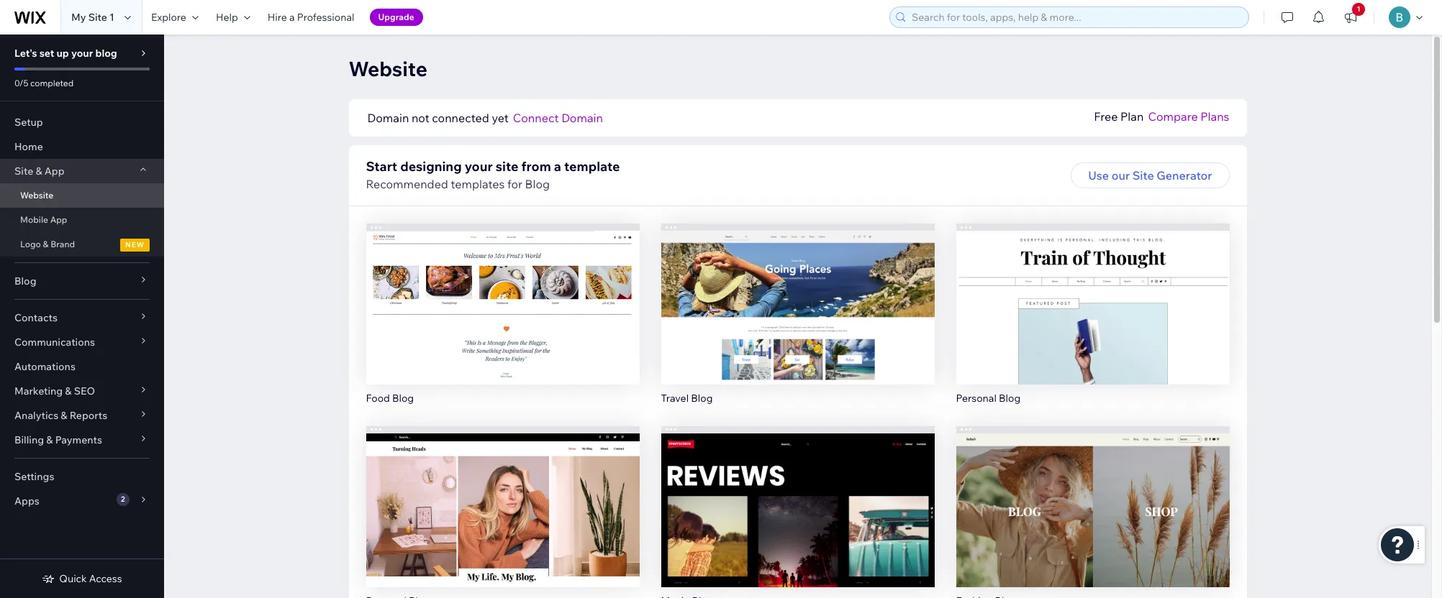 Task type: describe. For each thing, give the bounding box(es) containing it.
hire a professional
[[268, 11, 355, 24]]

website inside "link"
[[20, 190, 53, 201]]

new
[[125, 240, 145, 250]]

food
[[366, 392, 390, 405]]

setup
[[14, 116, 43, 129]]

a inside start designing your site from a template recommended templates for blog
[[554, 158, 561, 175]]

help
[[216, 11, 238, 24]]

communications
[[14, 336, 95, 349]]

marketing & seo
[[14, 385, 95, 398]]

travel blog
[[661, 392, 713, 405]]

marketing & seo button
[[0, 379, 164, 404]]

blog for food blog
[[392, 392, 414, 405]]

blog for personal blog
[[999, 392, 1021, 405]]

contacts button
[[0, 306, 164, 330]]

& for logo
[[43, 239, 49, 250]]

sidebar element
[[0, 35, 164, 599]]

help button
[[207, 0, 259, 35]]

home
[[14, 140, 43, 153]]

contacts
[[14, 312, 58, 325]]

food blog
[[366, 392, 414, 405]]

hire a professional link
[[259, 0, 363, 35]]

connected
[[432, 111, 489, 125]]

site inside button
[[1133, 168, 1154, 183]]

analytics & reports button
[[0, 404, 164, 428]]

domain not connected yet connect domain
[[367, 111, 603, 125]]

home link
[[0, 135, 164, 159]]

quick access
[[59, 573, 122, 586]]

use
[[1088, 168, 1109, 183]]

0/5
[[14, 78, 28, 89]]

blog for travel blog
[[691, 392, 713, 405]]

1 horizontal spatial site
[[88, 11, 107, 24]]

professional
[[297, 11, 355, 24]]

1 inside button
[[1357, 4, 1361, 14]]

quick
[[59, 573, 87, 586]]

1 button
[[1335, 0, 1367, 35]]

connect
[[513, 111, 559, 125]]

blog button
[[0, 269, 164, 294]]

your inside sidebar "element"
[[71, 47, 93, 60]]

blog inside 'dropdown button'
[[14, 275, 36, 288]]

site & app
[[14, 165, 64, 178]]

let's
[[14, 47, 37, 60]]

yet
[[492, 111, 509, 125]]

compare
[[1148, 109, 1198, 124]]

personal blog
[[956, 392, 1021, 405]]

Search for tools, apps, help & more... field
[[908, 7, 1244, 27]]

mobile
[[20, 214, 48, 225]]

from
[[521, 158, 551, 175]]

setup link
[[0, 110, 164, 135]]

start designing your site from a template recommended templates for blog
[[366, 158, 620, 191]]

free
[[1094, 109, 1118, 124]]

not
[[412, 111, 429, 125]]

travel
[[661, 392, 689, 405]]

reports
[[70, 410, 107, 422]]

0/5 completed
[[14, 78, 74, 89]]

our
[[1112, 168, 1130, 183]]

recommended
[[366, 177, 448, 191]]

compare plans button
[[1148, 108, 1230, 125]]

settings
[[14, 471, 54, 484]]

& for marketing
[[65, 385, 72, 398]]

payments
[[55, 434, 102, 447]]

logo & brand
[[20, 239, 75, 250]]

free plan compare plans
[[1094, 109, 1230, 124]]

website link
[[0, 184, 164, 208]]

mobile app link
[[0, 208, 164, 232]]

hire
[[268, 11, 287, 24]]

automations link
[[0, 355, 164, 379]]



Task type: locate. For each thing, give the bounding box(es) containing it.
& for analytics
[[61, 410, 67, 422]]

completed
[[30, 78, 74, 89]]

& inside dropdown button
[[46, 434, 53, 447]]

upgrade
[[378, 12, 414, 22]]

blog right travel
[[691, 392, 713, 405]]

domain left not
[[367, 111, 409, 125]]

site right our
[[1133, 168, 1154, 183]]

site down home
[[14, 165, 33, 178]]

your inside start designing your site from a template recommended templates for blog
[[465, 158, 493, 175]]

templates
[[451, 177, 505, 191]]

website
[[349, 56, 428, 81], [20, 190, 53, 201]]

blog down logo
[[14, 275, 36, 288]]

app right mobile
[[50, 214, 67, 225]]

& right billing
[[46, 434, 53, 447]]

plan
[[1121, 109, 1144, 124]]

view button
[[472, 310, 533, 336], [767, 310, 828, 336], [1062, 310, 1124, 336], [472, 513, 533, 539], [767, 513, 828, 539], [1062, 513, 1124, 539]]

for
[[507, 177, 523, 191]]

let's set up your blog
[[14, 47, 117, 60]]

explore
[[151, 11, 186, 24]]

& left reports
[[61, 410, 67, 422]]

personal
[[956, 392, 997, 405]]

domain right connect
[[561, 111, 603, 125]]

analytics
[[14, 410, 58, 422]]

automations
[[14, 361, 76, 374]]

blog inside start designing your site from a template recommended templates for blog
[[525, 177, 550, 191]]

2 domain from the left
[[561, 111, 603, 125]]

1 horizontal spatial domain
[[561, 111, 603, 125]]

billing & payments button
[[0, 428, 164, 453]]

a right 'hire'
[[289, 11, 295, 24]]

connect domain button
[[513, 109, 603, 127]]

edit
[[492, 286, 514, 300], [787, 286, 809, 300], [1082, 286, 1104, 300], [492, 488, 514, 503], [787, 488, 809, 503], [1082, 488, 1104, 503]]

app
[[44, 165, 64, 178], [50, 214, 67, 225]]

site right my
[[88, 11, 107, 24]]

your up templates
[[465, 158, 493, 175]]

1 horizontal spatial 1
[[1357, 4, 1361, 14]]

& left seo
[[65, 385, 72, 398]]

template
[[564, 158, 620, 175]]

website down site & app
[[20, 190, 53, 201]]

app inside popup button
[[44, 165, 64, 178]]

blog
[[95, 47, 117, 60]]

a
[[289, 11, 295, 24], [554, 158, 561, 175]]

apps
[[14, 495, 39, 508]]

0 vertical spatial a
[[289, 11, 295, 24]]

1 vertical spatial your
[[465, 158, 493, 175]]

generator
[[1157, 168, 1212, 183]]

& inside 'popup button'
[[65, 385, 72, 398]]

site inside popup button
[[14, 165, 33, 178]]

1 horizontal spatial a
[[554, 158, 561, 175]]

designing
[[400, 158, 462, 175]]

1 vertical spatial app
[[50, 214, 67, 225]]

0 horizontal spatial domain
[[367, 111, 409, 125]]

0 vertical spatial your
[[71, 47, 93, 60]]

0 horizontal spatial 1
[[109, 11, 114, 24]]

use our site generator
[[1088, 168, 1212, 183]]

your
[[71, 47, 93, 60], [465, 158, 493, 175]]

upgrade button
[[370, 9, 423, 26]]

logo
[[20, 239, 41, 250]]

& for site
[[36, 165, 42, 178]]

0 horizontal spatial site
[[14, 165, 33, 178]]

my
[[71, 11, 86, 24]]

plans
[[1201, 109, 1230, 124]]

2 horizontal spatial site
[[1133, 168, 1154, 183]]

site & app button
[[0, 159, 164, 184]]

1 vertical spatial a
[[554, 158, 561, 175]]

set
[[39, 47, 54, 60]]

view
[[489, 316, 516, 330], [784, 316, 811, 330], [1080, 316, 1106, 330], [489, 519, 516, 533], [784, 519, 811, 533], [1080, 519, 1106, 533]]

use our site generator button
[[1071, 163, 1230, 189]]

& right logo
[[43, 239, 49, 250]]

1 domain from the left
[[367, 111, 409, 125]]

communications button
[[0, 330, 164, 355]]

your right up
[[71, 47, 93, 60]]

marketing
[[14, 385, 63, 398]]

my site 1
[[71, 11, 114, 24]]

0 horizontal spatial your
[[71, 47, 93, 60]]

brand
[[50, 239, 75, 250]]

0 vertical spatial website
[[349, 56, 428, 81]]

a right from at the left top of the page
[[554, 158, 561, 175]]

edit button
[[473, 280, 533, 306], [768, 280, 828, 306], [1063, 280, 1123, 306], [473, 483, 533, 509], [768, 483, 828, 509], [1063, 483, 1123, 509]]

blog
[[525, 177, 550, 191], [14, 275, 36, 288], [392, 392, 414, 405], [691, 392, 713, 405], [999, 392, 1021, 405]]

quick access button
[[42, 573, 122, 586]]

&
[[36, 165, 42, 178], [43, 239, 49, 250], [65, 385, 72, 398], [61, 410, 67, 422], [46, 434, 53, 447]]

1 horizontal spatial your
[[465, 158, 493, 175]]

app up website "link"
[[44, 165, 64, 178]]

2
[[121, 495, 125, 505]]

blog right the food
[[392, 392, 414, 405]]

1
[[1357, 4, 1361, 14], [109, 11, 114, 24]]

site
[[496, 158, 518, 175]]

0 vertical spatial app
[[44, 165, 64, 178]]

0 horizontal spatial website
[[20, 190, 53, 201]]

seo
[[74, 385, 95, 398]]

billing & payments
[[14, 434, 102, 447]]

access
[[89, 573, 122, 586]]

settings link
[[0, 465, 164, 489]]

& for billing
[[46, 434, 53, 447]]

0 horizontal spatial a
[[289, 11, 295, 24]]

start
[[366, 158, 397, 175]]

blog down from at the left top of the page
[[525, 177, 550, 191]]

1 vertical spatial website
[[20, 190, 53, 201]]

a inside hire a professional link
[[289, 11, 295, 24]]

billing
[[14, 434, 44, 447]]

mobile app
[[20, 214, 67, 225]]

site
[[88, 11, 107, 24], [14, 165, 33, 178], [1133, 168, 1154, 183]]

blog right personal
[[999, 392, 1021, 405]]

analytics & reports
[[14, 410, 107, 422]]

up
[[56, 47, 69, 60]]

& down home
[[36, 165, 42, 178]]

website down upgrade button in the left top of the page
[[349, 56, 428, 81]]

1 horizontal spatial website
[[349, 56, 428, 81]]



